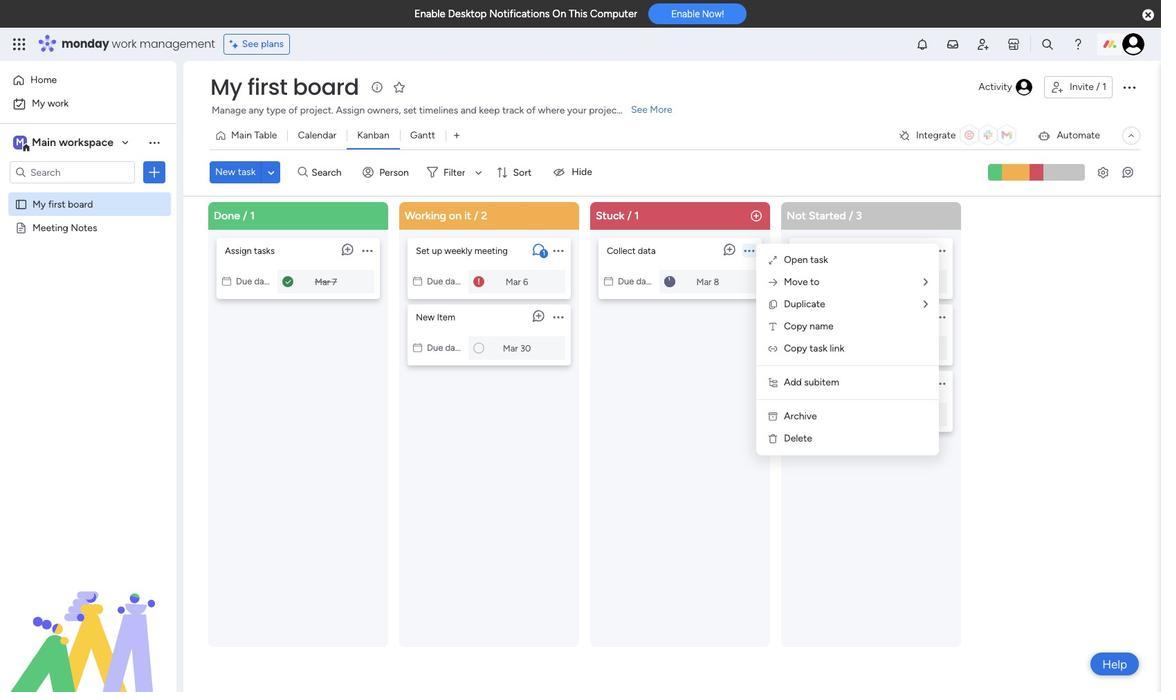 Task type: locate. For each thing, give the bounding box(es) containing it.
create poster
[[798, 245, 854, 256]]

lottie animation image
[[0, 552, 177, 692]]

not
[[787, 209, 806, 222]]

add
[[784, 377, 802, 388]]

2 of from the left
[[527, 105, 536, 116]]

due date for poster
[[809, 276, 846, 286]]

delete
[[784, 433, 813, 444]]

/ right invite
[[1097, 81, 1100, 93]]

assign left tasks
[[225, 245, 252, 256]]

0 horizontal spatial v2 calendar view small outline image
[[413, 342, 422, 353]]

1 right stuck
[[635, 209, 639, 222]]

delete image
[[768, 433, 779, 444]]

contact sales team
[[798, 378, 876, 389]]

0 vertical spatial new
[[215, 166, 236, 178]]

/ right "done"
[[243, 209, 247, 222]]

automate button
[[1032, 125, 1106, 147]]

main left table
[[231, 129, 252, 141]]

1 vertical spatial first
[[48, 198, 65, 210]]

due for contact
[[809, 409, 825, 419]]

2 list arrow image from the top
[[924, 300, 928, 309]]

working on it / 2
[[405, 209, 488, 222]]

new
[[215, 166, 236, 178], [416, 312, 435, 322]]

work for my
[[48, 98, 69, 109]]

project
[[589, 105, 621, 116]]

not started / 3
[[787, 209, 862, 222]]

my down home in the left of the page
[[32, 98, 45, 109]]

/ inside button
[[1097, 81, 1100, 93]]

mar
[[315, 276, 330, 287], [506, 276, 521, 287], [697, 276, 712, 287], [503, 343, 518, 353]]

3
[[856, 209, 862, 222]]

see
[[242, 38, 259, 50], [631, 104, 648, 116]]

computer
[[590, 8, 638, 20]]

1 horizontal spatial enable
[[672, 8, 700, 20]]

main
[[231, 129, 252, 141], [32, 136, 56, 149]]

task up to
[[811, 254, 828, 266]]

2 horizontal spatial v2 calendar view small outline image
[[795, 409, 804, 419]]

0 vertical spatial first
[[248, 71, 288, 102]]

monday work management
[[62, 36, 215, 52]]

mar left 30
[[503, 343, 518, 353]]

my first board up meeting notes
[[33, 198, 93, 210]]

gantt
[[410, 129, 435, 141]]

integrate
[[916, 129, 956, 141]]

table
[[254, 129, 277, 141]]

1 vertical spatial see
[[631, 104, 648, 116]]

up
[[432, 245, 442, 256]]

0 vertical spatial public board image
[[15, 197, 28, 210]]

my up meeting
[[33, 198, 46, 210]]

0 horizontal spatial new
[[215, 166, 236, 178]]

v2 calendar view small outline image for create poster
[[795, 276, 804, 286]]

new inside "button"
[[215, 166, 236, 178]]

task left angle down image
[[238, 166, 256, 178]]

see inside button
[[242, 38, 259, 50]]

list box
[[0, 189, 177, 426], [408, 232, 571, 365], [790, 232, 953, 432]]

date down contact sales team
[[828, 409, 846, 419]]

board up notes on the top left of the page
[[68, 198, 93, 210]]

date for poster
[[828, 276, 846, 286]]

task for new
[[238, 166, 256, 178]]

due date down open task
[[809, 276, 846, 286]]

1 of from the left
[[289, 105, 298, 116]]

1 vertical spatial assign
[[225, 245, 252, 256]]

first
[[248, 71, 288, 102], [48, 198, 65, 210]]

working
[[405, 209, 446, 222]]

2 vertical spatial v2 calendar view small outline image
[[795, 409, 804, 419]]

2 public board image from the top
[[15, 221, 28, 234]]

2 horizontal spatial list box
[[790, 232, 953, 432]]

1 vertical spatial board
[[68, 198, 93, 210]]

/
[[1097, 81, 1100, 93], [243, 209, 247, 222], [474, 209, 479, 222], [628, 209, 632, 222], [849, 209, 854, 222]]

sort button
[[491, 161, 540, 184]]

main for main workspace
[[32, 136, 56, 149]]

arrow down image
[[470, 164, 487, 181]]

your
[[568, 105, 587, 116]]

menu
[[757, 244, 939, 455]]

sales
[[833, 378, 853, 389]]

due date down 'item'
[[427, 342, 464, 353]]

collapse board header image
[[1126, 130, 1137, 141]]

1 horizontal spatial list box
[[408, 232, 571, 365]]

v2 calendar view small outline image down copy name
[[795, 342, 804, 353]]

0 horizontal spatial assign
[[225, 245, 252, 256]]

1 for invite / 1
[[1103, 81, 1107, 93]]

mar 30
[[503, 343, 531, 353]]

person
[[379, 167, 409, 178]]

done
[[214, 209, 240, 222]]

1 right "done"
[[250, 209, 255, 222]]

due down new item
[[427, 342, 443, 353]]

meeting notes
[[33, 222, 97, 233]]

work inside my work option
[[48, 98, 69, 109]]

due date down up on the left top of the page
[[427, 276, 464, 286]]

new up "done"
[[215, 166, 236, 178]]

notifications image
[[916, 37, 930, 51]]

v2 calendar view small outline image
[[222, 276, 231, 286], [413, 276, 422, 286], [795, 276, 804, 286], [795, 342, 804, 353]]

0 vertical spatial my first board
[[210, 71, 359, 102]]

integrate button
[[893, 121, 1027, 150]]

1 horizontal spatial my first board
[[210, 71, 359, 102]]

date for data
[[636, 276, 655, 286]]

dapulse close image
[[1143, 8, 1155, 22]]

public board image left meeting
[[15, 221, 28, 234]]

0 vertical spatial see
[[242, 38, 259, 50]]

work for monday
[[112, 36, 137, 52]]

on
[[449, 209, 462, 222]]

copy name image
[[768, 321, 779, 332]]

row group
[[206, 202, 970, 692]]

1 vertical spatial v2 calendar view small outline image
[[413, 342, 422, 353]]

mar left the 8
[[697, 276, 712, 287]]

date down data
[[636, 276, 655, 286]]

1 vertical spatial work
[[48, 98, 69, 109]]

team
[[855, 378, 876, 389]]

v2 calendar view small outline image
[[604, 276, 613, 286], [413, 342, 422, 353], [795, 409, 804, 419]]

and
[[461, 105, 477, 116]]

main inside main table button
[[231, 129, 252, 141]]

0 horizontal spatial list box
[[0, 189, 177, 426]]

invite members image
[[977, 37, 991, 51]]

assign right project.
[[336, 105, 365, 116]]

done / 1
[[214, 209, 255, 222]]

automate
[[1057, 129, 1101, 141]]

0 vertical spatial assign
[[336, 105, 365, 116]]

v2 calendar view small outline image up delete
[[795, 409, 804, 419]]

main table button
[[210, 125, 288, 147]]

open task
[[784, 254, 828, 266]]

1 horizontal spatial v2 calendar view small outline image
[[604, 276, 613, 286]]

v2 calendar view small outline image left to
[[795, 276, 804, 286]]

my inside my work option
[[32, 98, 45, 109]]

new task image
[[750, 209, 764, 223]]

of right track
[[527, 105, 536, 116]]

options image for 8
[[744, 238, 755, 263]]

main inside workspace selection element
[[32, 136, 56, 149]]

options image
[[1121, 79, 1138, 96], [147, 165, 161, 179], [362, 238, 373, 263], [936, 238, 946, 263], [936, 304, 946, 329]]

home option
[[8, 69, 168, 91]]

1 public board image from the top
[[15, 197, 28, 210]]

v2 calendar view small outline image down collect
[[604, 276, 613, 286]]

desktop
[[448, 8, 487, 20]]

due date
[[236, 276, 273, 286], [427, 276, 464, 286], [618, 276, 655, 286], [809, 276, 846, 286], [427, 342, 464, 353], [809, 342, 846, 353], [809, 409, 846, 419]]

0 horizontal spatial first
[[48, 198, 65, 210]]

due down contact
[[809, 409, 825, 419]]

new left 'item'
[[416, 312, 435, 322]]

track
[[502, 105, 524, 116]]

date for item
[[445, 342, 464, 353]]

0 horizontal spatial of
[[289, 105, 298, 116]]

enable for enable now!
[[672, 8, 700, 20]]

date right to
[[828, 276, 846, 286]]

mar 6
[[506, 276, 528, 287]]

0 horizontal spatial my first board
[[33, 198, 93, 210]]

due for assign
[[236, 276, 252, 286]]

enable now! button
[[649, 4, 747, 24]]

link
[[830, 343, 845, 354]]

1 horizontal spatial see
[[631, 104, 648, 116]]

monday marketplace image
[[1007, 37, 1021, 51]]

archive
[[784, 410, 817, 422]]

management
[[140, 36, 215, 52]]

copy for copy task link
[[784, 343, 808, 354]]

row group containing done
[[206, 202, 970, 692]]

due for collect
[[618, 276, 634, 286]]

1 vertical spatial public board image
[[15, 221, 28, 234]]

0 vertical spatial copy
[[784, 320, 808, 332]]

options image for research proposal
[[936, 304, 946, 329]]

task
[[238, 166, 256, 178], [811, 254, 828, 266], [810, 343, 828, 354]]

1 vertical spatial list arrow image
[[924, 300, 928, 309]]

timelines
[[419, 105, 458, 116]]

2 vertical spatial task
[[810, 343, 828, 354]]

person button
[[357, 161, 417, 184]]

0 vertical spatial v2 calendar view small outline image
[[604, 276, 613, 286]]

research proposal
[[798, 312, 872, 322]]

due down collect
[[618, 276, 634, 286]]

hide
[[572, 166, 593, 178]]

create
[[798, 245, 825, 256]]

due date for tasks
[[236, 276, 273, 286]]

invite
[[1070, 81, 1094, 93]]

0 horizontal spatial main
[[32, 136, 56, 149]]

of right type
[[289, 105, 298, 116]]

proposal
[[838, 312, 872, 322]]

enable left now!
[[672, 8, 700, 20]]

1 horizontal spatial of
[[527, 105, 536, 116]]

due for research
[[809, 342, 825, 353]]

list box containing set up weekly meeting
[[408, 232, 571, 365]]

public board image
[[15, 197, 28, 210], [15, 221, 28, 234]]

help image
[[1072, 37, 1085, 51]]

main for main table
[[231, 129, 252, 141]]

v2 calendar view small outline image for set up weekly meeting
[[413, 342, 422, 353]]

0 vertical spatial work
[[112, 36, 137, 52]]

my work
[[32, 98, 69, 109]]

add to favorites image
[[392, 80, 406, 94]]

1 right invite
[[1103, 81, 1107, 93]]

0 horizontal spatial work
[[48, 98, 69, 109]]

0 vertical spatial board
[[293, 71, 359, 102]]

due for create
[[809, 276, 825, 286]]

new inside list box
[[416, 312, 435, 322]]

due right move
[[809, 276, 825, 286]]

date left v2 overdue deadline image
[[445, 276, 464, 286]]

first up meeting
[[48, 198, 65, 210]]

main workspace
[[32, 136, 114, 149]]

it
[[464, 209, 471, 222]]

my first board
[[210, 71, 359, 102], [33, 198, 93, 210]]

archive image
[[768, 411, 779, 422]]

sort
[[513, 167, 532, 178]]

due date down contact sales team
[[809, 409, 846, 419]]

move to
[[784, 276, 820, 288]]

date down name
[[828, 342, 846, 353]]

1 right meeting
[[543, 249, 546, 257]]

due left link
[[809, 342, 825, 353]]

gantt button
[[400, 125, 446, 147]]

1 inside button
[[1103, 81, 1107, 93]]

v2 calendar view small outline image down assign tasks
[[222, 276, 231, 286]]

1 vertical spatial copy
[[784, 343, 808, 354]]

v2 calendar view small outline image down set
[[413, 276, 422, 286]]

now!
[[702, 8, 724, 20]]

1 horizontal spatial work
[[112, 36, 137, 52]]

open task image
[[768, 255, 779, 266]]

due
[[236, 276, 252, 286], [427, 276, 443, 286], [618, 276, 634, 286], [809, 276, 825, 286], [427, 342, 443, 353], [809, 342, 825, 353], [809, 409, 825, 419]]

my
[[210, 71, 242, 102], [32, 98, 45, 109], [33, 198, 46, 210]]

enable now!
[[672, 8, 724, 20]]

mar for mar 6
[[506, 276, 521, 287]]

add subitem image
[[768, 377, 779, 388]]

8
[[714, 276, 720, 287]]

options image
[[553, 238, 564, 263], [744, 238, 755, 263], [553, 304, 564, 329], [936, 371, 946, 396]]

0 horizontal spatial board
[[68, 198, 93, 210]]

poster
[[828, 245, 854, 256]]

copy
[[784, 320, 808, 332], [784, 343, 808, 354]]

menu containing open task
[[757, 244, 939, 455]]

2 copy from the top
[[784, 343, 808, 354]]

see left plans
[[242, 38, 259, 50]]

notes
[[71, 222, 97, 233]]

due date down collect data
[[618, 276, 655, 286]]

0 vertical spatial task
[[238, 166, 256, 178]]

date left v2 done deadline icon
[[254, 276, 273, 286]]

v2 calendar view small outline image down new item
[[413, 342, 422, 353]]

public board image for my first board
[[15, 197, 28, 210]]

work down home in the left of the page
[[48, 98, 69, 109]]

Search field
[[308, 163, 350, 182]]

0 horizontal spatial enable
[[414, 8, 446, 20]]

1 horizontal spatial main
[[231, 129, 252, 141]]

enable inside 'button'
[[672, 8, 700, 20]]

mar left 7
[[315, 276, 330, 287]]

options image for assign tasks
[[362, 238, 373, 263]]

options image for create poster
[[936, 238, 946, 263]]

1 horizontal spatial new
[[416, 312, 435, 322]]

filter
[[444, 167, 466, 178]]

my work link
[[8, 93, 168, 115]]

first up type
[[248, 71, 288, 102]]

copy right the "copy name" image
[[784, 320, 808, 332]]

show board description image
[[369, 80, 385, 94]]

option
[[0, 191, 177, 194]]

date
[[254, 276, 273, 286], [445, 276, 464, 286], [636, 276, 655, 286], [828, 276, 846, 286], [445, 342, 464, 353], [828, 342, 846, 353], [828, 409, 846, 419]]

new for new item
[[416, 312, 435, 322]]

date for up
[[445, 276, 464, 286]]

see left more
[[631, 104, 648, 116]]

v2 calendar view small outline image for assign tasks
[[222, 276, 231, 286]]

my first board up type
[[210, 71, 359, 102]]

due date for data
[[618, 276, 655, 286]]

my work option
[[8, 93, 168, 115]]

list box containing create poster
[[790, 232, 953, 432]]

add view image
[[454, 130, 460, 141]]

board
[[293, 71, 359, 102], [68, 198, 93, 210]]

options image for 6
[[553, 238, 564, 263]]

invite / 1
[[1070, 81, 1107, 93]]

0 vertical spatial list arrow image
[[924, 278, 928, 287]]

main right workspace icon on the left of page
[[32, 136, 56, 149]]

My first board field
[[207, 71, 362, 102]]

name
[[810, 320, 834, 332]]

1 vertical spatial task
[[811, 254, 828, 266]]

/ for stuck
[[628, 209, 632, 222]]

/ right stuck
[[628, 209, 632, 222]]

0 horizontal spatial see
[[242, 38, 259, 50]]

to
[[811, 276, 820, 288]]

see for see more
[[631, 104, 648, 116]]

task inside "button"
[[238, 166, 256, 178]]

public board image down workspace icon on the left of page
[[15, 197, 28, 210]]

date down 'item'
[[445, 342, 464, 353]]

meeting
[[475, 245, 508, 256]]

weekly
[[445, 245, 472, 256]]

my up manage
[[210, 71, 242, 102]]

work right monday
[[112, 36, 137, 52]]

1 copy from the top
[[784, 320, 808, 332]]

due date down name
[[809, 342, 846, 353]]

list arrow image
[[924, 278, 928, 287], [924, 300, 928, 309]]

select product image
[[12, 37, 26, 51]]

due date down assign tasks
[[236, 276, 273, 286]]

copy right copy task link "icon"
[[784, 343, 808, 354]]

board up project.
[[293, 71, 359, 102]]

1 horizontal spatial assign
[[336, 105, 365, 116]]

1 vertical spatial new
[[416, 312, 435, 322]]

copy task link image
[[768, 343, 779, 354]]

due down assign tasks
[[236, 276, 252, 286]]

enable left desktop
[[414, 8, 446, 20]]

home
[[30, 74, 57, 86]]

1 horizontal spatial first
[[248, 71, 288, 102]]

mar left 6
[[506, 276, 521, 287]]

filter button
[[422, 161, 487, 184]]

1 list arrow image from the top
[[924, 278, 928, 287]]

task left link
[[810, 343, 828, 354]]

due down up on the left top of the page
[[427, 276, 443, 286]]

kendall parks image
[[1123, 33, 1145, 55]]



Task type: describe. For each thing, give the bounding box(es) containing it.
manage any type of project. assign owners, set timelines and keep track of where your project stands.
[[212, 105, 654, 116]]

task for open
[[811, 254, 828, 266]]

due date for item
[[427, 342, 464, 353]]

1 horizontal spatial board
[[293, 71, 359, 102]]

subitem
[[805, 377, 840, 388]]

project.
[[300, 105, 334, 116]]

tasks
[[254, 245, 275, 256]]

open
[[784, 254, 808, 266]]

see plans button
[[223, 34, 290, 55]]

copy name
[[784, 320, 834, 332]]

item
[[437, 312, 455, 322]]

new for new task
[[215, 166, 236, 178]]

due date for up
[[427, 276, 464, 286]]

help button
[[1091, 653, 1139, 676]]

type
[[266, 105, 286, 116]]

2
[[481, 209, 488, 222]]

set up weekly meeting
[[416, 245, 508, 256]]

date for sales
[[828, 409, 846, 419]]

/ left 3
[[849, 209, 854, 222]]

see for see plans
[[242, 38, 259, 50]]

move
[[784, 276, 808, 288]]

plans
[[261, 38, 284, 50]]

workspace options image
[[147, 136, 161, 149]]

1 vertical spatial my first board
[[33, 198, 93, 210]]

due date for sales
[[809, 409, 846, 419]]

collect data
[[607, 245, 656, 256]]

meeting
[[33, 222, 68, 233]]

main table
[[231, 129, 277, 141]]

due for set
[[427, 276, 443, 286]]

workspace image
[[13, 135, 27, 150]]

date for tasks
[[254, 276, 273, 286]]

7
[[332, 276, 337, 287]]

update feed image
[[946, 37, 960, 51]]

see plans
[[242, 38, 284, 50]]

v2 calendar view small outline image for research proposal
[[795, 342, 804, 353]]

more
[[650, 104, 673, 116]]

public board image for meeting notes
[[15, 221, 28, 234]]

kanban
[[357, 129, 390, 141]]

due for new
[[427, 342, 443, 353]]

data
[[638, 245, 656, 256]]

see more
[[631, 104, 673, 116]]

list arrow image for duplicate
[[924, 300, 928, 309]]

lottie animation element
[[0, 552, 177, 692]]

mar for mar 30
[[503, 343, 518, 353]]

where
[[538, 105, 565, 116]]

list box containing my first board
[[0, 189, 177, 426]]

Search in workspace field
[[29, 164, 116, 180]]

mar for mar 8
[[697, 276, 712, 287]]

workspace
[[59, 136, 114, 149]]

date for proposal
[[828, 342, 846, 353]]

home link
[[8, 69, 168, 91]]

list box for not started
[[790, 232, 953, 432]]

calendar
[[298, 129, 337, 141]]

search everything image
[[1041, 37, 1055, 51]]

list box for working on it
[[408, 232, 571, 365]]

enable for enable desktop notifications on this computer
[[414, 8, 446, 20]]

stands.
[[623, 105, 654, 116]]

contact
[[798, 378, 831, 389]]

stuck / 1
[[596, 209, 639, 222]]

collect
[[607, 245, 636, 256]]

v2 done deadline image
[[282, 275, 293, 288]]

help
[[1103, 657, 1128, 671]]

my inside list box
[[33, 198, 46, 210]]

v2 overdue deadline image
[[473, 275, 485, 288]]

1 for done / 1
[[250, 209, 255, 222]]

/ left 2 at the left
[[474, 209, 479, 222]]

add subitem
[[784, 377, 840, 388]]

/ for invite
[[1097, 81, 1100, 93]]

kanban button
[[347, 125, 400, 147]]

list arrow image for move to
[[924, 278, 928, 287]]

owners,
[[367, 105, 401, 116]]

30
[[520, 343, 531, 353]]

research
[[798, 312, 835, 322]]

copy task link
[[784, 343, 845, 354]]

v2 calendar view small outline image for stuck
[[604, 276, 613, 286]]

angle down image
[[268, 167, 275, 178]]

set
[[403, 105, 417, 116]]

new task
[[215, 166, 256, 178]]

mar for mar 7
[[315, 276, 330, 287]]

new item
[[416, 312, 455, 322]]

due date for proposal
[[809, 342, 846, 353]]

v2 search image
[[298, 165, 308, 180]]

v2 calendar view small outline image for set up weekly meeting
[[413, 276, 422, 286]]

duplicate image
[[768, 299, 779, 310]]

activity button
[[973, 76, 1039, 98]]

options image for 30
[[553, 304, 564, 329]]

mar 8
[[697, 276, 720, 287]]

invite / 1 button
[[1045, 76, 1113, 98]]

set
[[416, 245, 430, 256]]

task for copy
[[810, 343, 828, 354]]

new task button
[[210, 161, 261, 184]]

workspace selection element
[[13, 134, 116, 152]]

see more link
[[630, 103, 674, 117]]

manage
[[212, 105, 246, 116]]

assign tasks
[[225, 245, 275, 256]]

6
[[523, 276, 528, 287]]

calendar button
[[288, 125, 347, 147]]

keep
[[479, 105, 500, 116]]

copy for copy name
[[784, 320, 808, 332]]

/ for done
[[243, 209, 247, 222]]

any
[[249, 105, 264, 116]]

1 for stuck / 1
[[635, 209, 639, 222]]

mar 7
[[315, 276, 337, 287]]

first inside list box
[[48, 198, 65, 210]]

started
[[809, 209, 846, 222]]

stuck
[[596, 209, 625, 222]]

move to image
[[768, 277, 779, 288]]



Task type: vqa. For each thing, say whether or not it's contained in the screenshot.
Collect
yes



